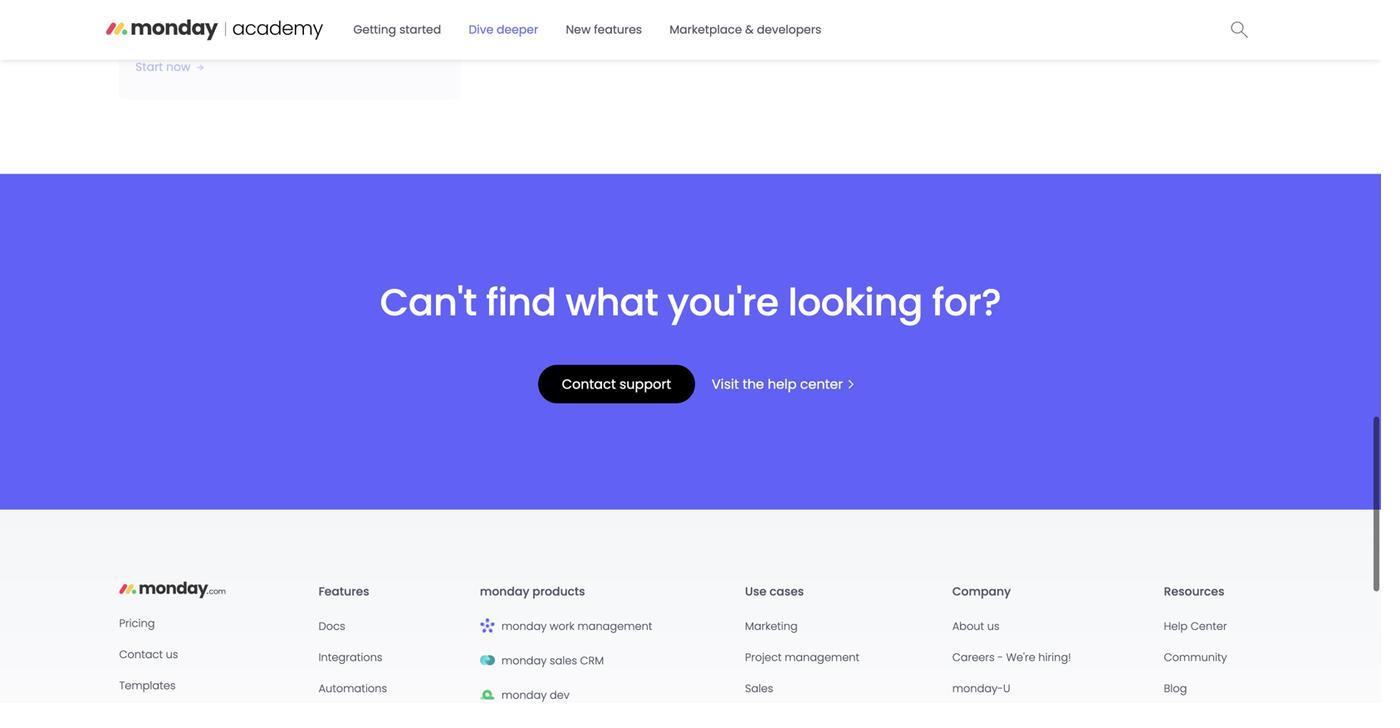 Task type: vqa. For each thing, say whether or not it's contained in the screenshot.
"Start now"
yes



Task type: describe. For each thing, give the bounding box(es) containing it.
help center
[[1165, 619, 1228, 634]]

in
[[136, 0, 147, 3]]

start now link
[[136, 59, 204, 75]]

we're
[[1007, 651, 1036, 666]]

about
[[953, 619, 985, 634]]

you're
[[668, 276, 779, 329]]

contact us link
[[119, 647, 178, 663]]

getting started
[[354, 22, 441, 38]]

start now
[[136, 59, 191, 75]]

in
[[136, 24, 147, 43]]

new
[[566, 22, 591, 38]]

into
[[368, 0, 392, 3]]

monday-u link
[[953, 681, 1011, 698]]

center
[[801, 375, 844, 394]]

careers - we're hiring! link
[[953, 650, 1072, 666]]

help center arrow image
[[849, 380, 855, 390]]

blog
[[1165, 682, 1188, 697]]

management inside monday work management link
[[578, 619, 653, 634]]

features
[[319, 584, 370, 600]]

this
[[150, 0, 173, 3]]

sales link
[[746, 681, 774, 698]]

new features
[[566, 22, 642, 38]]

templates
[[119, 679, 176, 694]]

build
[[136, 4, 167, 23]]

webinar
[[176, 0, 229, 3]]

dive deeper
[[469, 22, 539, 38]]

marketplace
[[670, 22, 742, 38]]

part
[[297, 4, 324, 23]]

started
[[400, 22, 441, 38]]

hiring!
[[1039, 651, 1072, 666]]

can't find what you're looking for?
[[380, 276, 1002, 329]]

integrations
[[319, 651, 383, 666]]

now
[[166, 59, 191, 75]]

new features link
[[556, 15, 652, 44]]

dev new mobile footer logo image
[[480, 688, 495, 703]]

reports
[[229, 4, 275, 23]]

cases
[[770, 584, 804, 600]]

products
[[533, 584, 586, 600]]

help
[[768, 375, 797, 394]]

academy logo image
[[105, 13, 339, 42]]

monday products
[[480, 584, 586, 600]]

work
[[550, 619, 575, 634]]

your
[[343, 4, 372, 23]]

can't
[[380, 276, 477, 329]]

monday sales crm link
[[480, 654, 604, 673]]

in this webinar series, we deep-dive into how to build effective reports as part of your workflows in monday.com! link
[[136, 0, 445, 44]]

u
[[1004, 682, 1011, 697]]

looking
[[788, 276, 923, 329]]

monday sales crm
[[502, 654, 604, 669]]

of
[[327, 4, 340, 23]]

deeper
[[497, 22, 539, 38]]

project
[[746, 651, 782, 666]]

monday-u
[[953, 682, 1011, 697]]

crm
[[580, 654, 604, 669]]

we
[[275, 0, 294, 3]]

&
[[746, 22, 754, 38]]

automations
[[319, 682, 387, 697]]

marketplace & developers
[[670, 22, 822, 38]]

community
[[1165, 651, 1228, 666]]

use
[[746, 584, 767, 600]]

in this webinar series, we deep-dive into how to build effective reports as part of your workflows in monday.com!
[[136, 0, 439, 43]]

as
[[278, 4, 294, 23]]

marketing
[[746, 619, 798, 634]]

monday.com!
[[150, 24, 241, 43]]

search logo image
[[1232, 21, 1249, 38]]

find
[[486, 276, 557, 329]]

monday dev link
[[480, 688, 570, 704]]

careers - we're hiring!
[[953, 651, 1072, 666]]

automations link
[[319, 681, 387, 698]]

monday work management
[[502, 619, 653, 634]]

marketplace & developers link
[[660, 15, 832, 44]]

features
[[594, 22, 642, 38]]

for?
[[933, 276, 1002, 329]]

monday for monday dev
[[502, 688, 547, 703]]

series,
[[232, 0, 272, 3]]



Task type: locate. For each thing, give the bounding box(es) containing it.
1 vertical spatial management
[[785, 651, 860, 666]]

0 horizontal spatial contact
[[119, 648, 163, 663]]

templates link
[[119, 678, 176, 695]]

help
[[1165, 619, 1188, 634]]

pricing link
[[119, 616, 155, 632]]

getting started link
[[344, 15, 451, 44]]

visit the help center
[[712, 375, 844, 394]]

0 vertical spatial us
[[988, 619, 1000, 634]]

monday for monday products
[[480, 584, 530, 600]]

crm icon footer image
[[480, 654, 495, 669]]

what
[[566, 276, 659, 329]]

us up templates
[[166, 648, 178, 663]]

to
[[426, 0, 439, 3]]

management right project at right
[[785, 651, 860, 666]]

project management link
[[746, 650, 860, 666]]

how
[[395, 0, 423, 3]]

0 horizontal spatial us
[[166, 648, 178, 663]]

0 vertical spatial management
[[578, 619, 653, 634]]

-
[[998, 651, 1004, 666]]

contact down pricing 'link'
[[119, 648, 163, 663]]

contact for contact us
[[119, 648, 163, 663]]

monday dev
[[502, 688, 570, 703]]

help center link
[[1165, 619, 1228, 635]]

0 vertical spatial contact
[[562, 375, 616, 394]]

monday inside 'link'
[[502, 654, 547, 669]]

monday up monday dev link on the left
[[502, 654, 547, 669]]

resources
[[1165, 584, 1225, 600]]

dive
[[338, 0, 365, 3]]

sales
[[550, 654, 577, 669]]

dev
[[550, 688, 570, 703]]

1 horizontal spatial us
[[988, 619, 1000, 634]]

management inside project management "link"
[[785, 651, 860, 666]]

management
[[578, 619, 653, 634], [785, 651, 860, 666]]

integrations link
[[319, 650, 383, 666]]

us
[[988, 619, 1000, 634], [166, 648, 178, 663]]

sales
[[746, 682, 774, 697]]

deep-
[[297, 0, 338, 3]]

use cases
[[746, 584, 804, 600]]

contact for contact support
[[562, 375, 616, 394]]

1 horizontal spatial contact
[[562, 375, 616, 394]]

1 vertical spatial contact
[[119, 648, 163, 663]]

docs link
[[319, 619, 345, 635]]

monday for monday work management
[[502, 619, 547, 634]]

management up crm
[[578, 619, 653, 634]]

contact us
[[119, 648, 178, 663]]

careers
[[953, 651, 995, 666]]

marketing link
[[746, 619, 798, 635]]

effective
[[171, 4, 226, 23]]

developers
[[757, 22, 822, 38]]

docs
[[319, 619, 345, 634]]

visit the help center link
[[712, 365, 855, 404]]

start
[[136, 59, 163, 75]]

center
[[1191, 619, 1228, 634]]

us for contact us
[[166, 648, 178, 663]]

us for about us
[[988, 619, 1000, 634]]

blog link
[[1165, 681, 1188, 698]]

support
[[620, 375, 672, 394]]

contact support
[[562, 375, 672, 394]]

monday left dev
[[502, 688, 547, 703]]

contact left support
[[562, 375, 616, 394]]

getting
[[354, 22, 396, 38]]

dive
[[469, 22, 494, 38]]

monday for monday sales crm
[[502, 654, 547, 669]]

1 horizontal spatial management
[[785, 651, 860, 666]]

monday-
[[953, 682, 1004, 697]]

contact support link
[[538, 365, 695, 404]]

0 horizontal spatial management
[[578, 619, 653, 634]]

community link
[[1165, 650, 1228, 666]]

monday work management link
[[480, 619, 653, 639]]

us inside 'link'
[[166, 648, 178, 663]]

contact inside 'link'
[[119, 648, 163, 663]]

monday logo image
[[119, 577, 226, 603]]

visit
[[712, 375, 739, 394]]

contact
[[562, 375, 616, 394], [119, 648, 163, 663]]

footer wm logo image
[[480, 619, 495, 634]]

pricing
[[119, 617, 155, 631]]

icon image
[[197, 65, 204, 70]]

monday
[[480, 584, 530, 600], [502, 619, 547, 634], [502, 654, 547, 669], [502, 688, 547, 703]]

1 vertical spatial us
[[166, 648, 178, 663]]

project management
[[746, 651, 860, 666]]

monday up the footer wm logo
[[480, 584, 530, 600]]

the
[[743, 375, 765, 394]]

monday down monday products
[[502, 619, 547, 634]]

about us link
[[953, 619, 1000, 635]]

us right the about
[[988, 619, 1000, 634]]

workflows
[[375, 4, 438, 23]]



